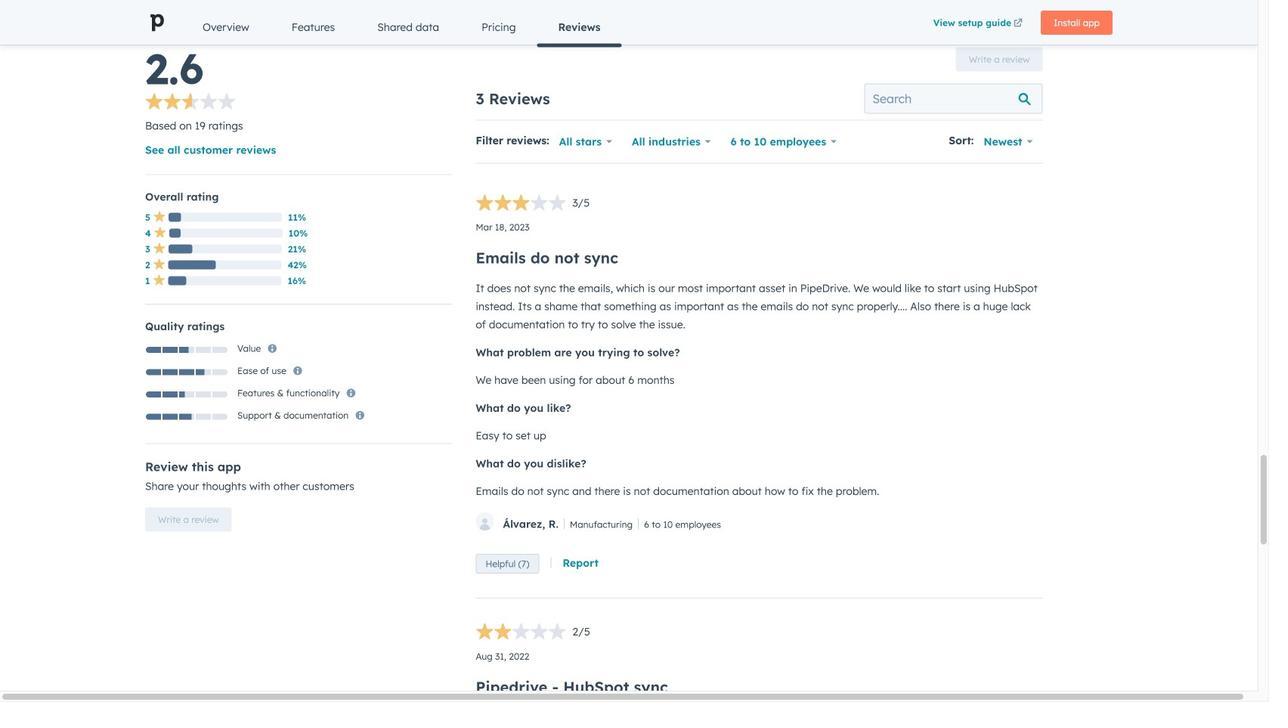 Task type: vqa. For each thing, say whether or not it's contained in the screenshot.
the Overall rating meter
yes



Task type: locate. For each thing, give the bounding box(es) containing it.
overall rating meter
[[145, 92, 236, 114], [476, 194, 590, 215], [145, 346, 228, 354], [145, 369, 228, 376], [145, 391, 228, 398], [145, 413, 228, 421], [476, 623, 590, 644]]

navigation
[[181, 9, 926, 47]]



Task type: describe. For each thing, give the bounding box(es) containing it.
42% of users left a 2 star review. progress bar
[[168, 260, 216, 269]]

10% of users left a 4 star review. progress bar
[[169, 229, 180, 238]]

21% of users left a 3 star review. progress bar
[[168, 244, 192, 254]]

11% of users left a 5 star review. progress bar
[[169, 213, 181, 222]]

Search reviews search field
[[864, 83, 1043, 114]]

16% of users left a 1 star review. progress bar
[[168, 276, 186, 285]]



